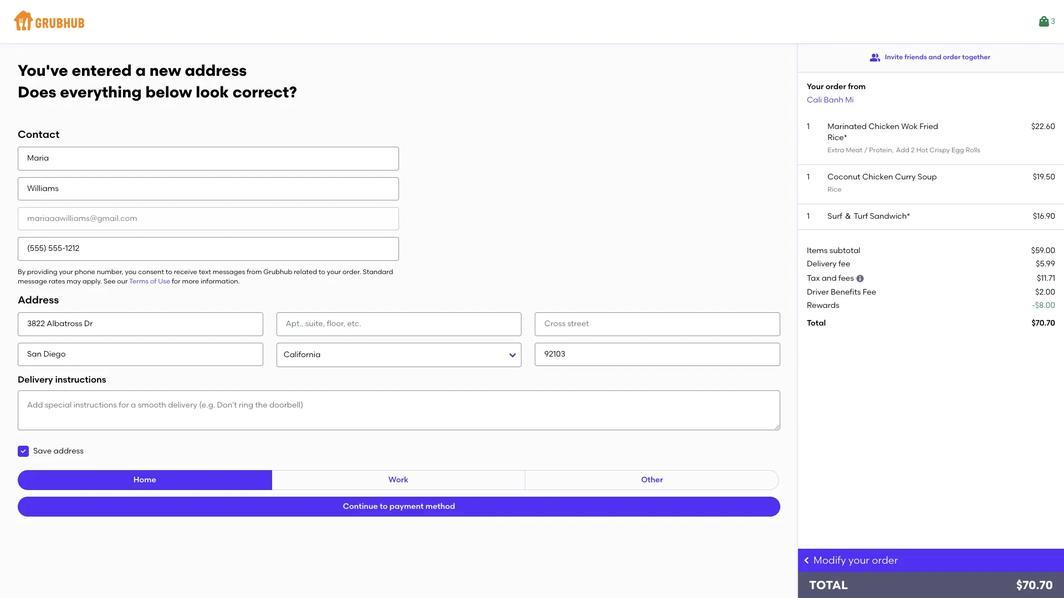 Task type: describe. For each thing, give the bounding box(es) containing it.
/
[[864, 147, 868, 154]]

0 horizontal spatial to
[[166, 268, 172, 276]]

other button
[[525, 471, 779, 491]]

continue to payment method
[[343, 502, 455, 512]]

wok
[[901, 122, 918, 131]]

3 button
[[1037, 12, 1055, 32]]

extra meat / protein add 2 hot crispy egg rolls
[[828, 147, 980, 154]]

fried
[[920, 122, 938, 131]]

main navigation navigation
[[0, 0, 1064, 43]]

from inside your order from cali banh mi
[[848, 82, 866, 91]]

number,
[[97, 268, 123, 276]]

chicken for coconut
[[862, 172, 893, 182]]

fee
[[863, 288, 876, 297]]

everything
[[60, 82, 142, 101]]

consent
[[138, 268, 164, 276]]

other
[[641, 476, 663, 485]]

delivery for delivery fee
[[807, 259, 837, 269]]

grubhub
[[263, 268, 292, 276]]

items
[[807, 246, 828, 255]]

correct?
[[233, 82, 297, 101]]

use
[[158, 278, 170, 285]]

crispy
[[930, 147, 950, 154]]

1 horizontal spatial order
[[872, 555, 898, 567]]

order.
[[343, 268, 361, 276]]

sandwich*
[[870, 211, 910, 221]]

-$8.00
[[1032, 301, 1055, 310]]

and inside button
[[929, 53, 941, 61]]

driver benefits fee
[[807, 288, 876, 297]]

0 horizontal spatial your
[[59, 268, 73, 276]]

your
[[807, 82, 824, 91]]

cali
[[807, 95, 822, 105]]

look
[[196, 82, 229, 101]]

invite
[[885, 53, 903, 61]]

$8.00
[[1035, 301, 1055, 310]]

of
[[150, 278, 156, 285]]

benefits
[[831, 288, 861, 297]]

a
[[135, 61, 146, 80]]

1 horizontal spatial to
[[319, 268, 325, 276]]

new
[[149, 61, 181, 80]]

svg image
[[20, 449, 27, 455]]

fees
[[839, 274, 854, 283]]

delivery instructions
[[18, 375, 106, 385]]

0 vertical spatial total
[[807, 319, 826, 328]]

by
[[18, 268, 25, 276]]

below
[[145, 82, 192, 101]]

rolls
[[966, 147, 980, 154]]

terms of use link
[[129, 278, 170, 285]]

$19.50 rice
[[828, 172, 1055, 194]]

to inside button
[[380, 502, 388, 512]]

$11.71
[[1037, 274, 1055, 283]]

＆
[[844, 211, 852, 221]]

your order from cali banh mi
[[807, 82, 866, 105]]

work button
[[271, 471, 526, 491]]

0 horizontal spatial and
[[822, 274, 837, 283]]

modify
[[814, 555, 846, 567]]

1 for surf ＆ turf sandwich*
[[807, 211, 810, 221]]

may
[[67, 278, 81, 285]]

rice
[[828, 186, 842, 194]]

1 horizontal spatial your
[[327, 268, 341, 276]]

modify your order
[[814, 555, 898, 567]]

driver
[[807, 288, 829, 297]]

egg
[[952, 147, 964, 154]]

you've entered a new address does everything below look correct?
[[18, 61, 297, 101]]

$22.60
[[1031, 122, 1055, 131]]

0 vertical spatial svg image
[[856, 275, 865, 283]]

from inside by providing your phone number, you consent to receive text messages from grubhub related to your order. standard message rates may apply. see our
[[247, 268, 262, 276]]

rates
[[49, 278, 65, 285]]

surf
[[828, 211, 842, 221]]

invite friends and order together
[[885, 53, 991, 61]]

order inside your order from cali banh mi
[[826, 82, 846, 91]]

entered
[[72, 61, 132, 80]]

mi
[[845, 95, 854, 105]]

method
[[426, 502, 455, 512]]

$5.99
[[1036, 259, 1055, 269]]

save address
[[33, 447, 84, 456]]

tax
[[807, 274, 820, 283]]

standard
[[363, 268, 393, 276]]

fee
[[839, 259, 850, 269]]

add
[[896, 147, 910, 154]]

home
[[133, 476, 156, 485]]

coconut
[[828, 172, 861, 182]]

by providing your phone number, you consent to receive text messages from grubhub related to your order. standard message rates may apply. see our
[[18, 268, 393, 285]]

items subtotal
[[807, 246, 861, 255]]



Task type: locate. For each thing, give the bounding box(es) containing it.
svg image
[[856, 275, 865, 283], [803, 556, 811, 565]]

$2.00
[[1036, 288, 1055, 297]]

Address 1 text field
[[18, 313, 263, 336]]

your left order.
[[327, 268, 341, 276]]

0 vertical spatial and
[[929, 53, 941, 61]]

delivery
[[807, 259, 837, 269], [18, 375, 53, 385]]

chicken down 'protein'
[[862, 172, 893, 182]]

0 vertical spatial from
[[848, 82, 866, 91]]

tax and fees
[[807, 274, 854, 283]]

protein
[[869, 147, 892, 154]]

address right save
[[53, 447, 84, 456]]

Cross street text field
[[535, 313, 780, 336]]

to up use
[[166, 268, 172, 276]]

1 down "cali"
[[807, 122, 810, 131]]

order
[[943, 53, 961, 61], [826, 82, 846, 91], [872, 555, 898, 567]]

1 left coconut
[[807, 172, 810, 182]]

1 horizontal spatial from
[[848, 82, 866, 91]]

for
[[172, 278, 181, 285]]

1 for coconut chicken curry soup
[[807, 172, 810, 182]]

1 1 from the top
[[807, 122, 810, 131]]

and right "friends"
[[929, 53, 941, 61]]

1 vertical spatial 1
[[807, 172, 810, 182]]

Last name text field
[[18, 177, 399, 201]]

rice*
[[828, 133, 847, 143]]

1 left surf
[[807, 211, 810, 221]]

1 horizontal spatial address
[[185, 61, 247, 80]]

meat
[[846, 147, 863, 154]]

Phone telephone field
[[18, 237, 399, 261]]

0 vertical spatial delivery
[[807, 259, 837, 269]]

$19.50
[[1033, 172, 1055, 182]]

terms of use for more information.
[[129, 278, 240, 285]]

total down modify
[[809, 579, 848, 592]]

1 vertical spatial chicken
[[862, 172, 893, 182]]

soup
[[918, 172, 937, 182]]

banh
[[824, 95, 843, 105]]

text
[[199, 268, 211, 276]]

more
[[182, 278, 199, 285]]

from up mi in the right of the page
[[848, 82, 866, 91]]

delivery down 'items'
[[807, 259, 837, 269]]

0 horizontal spatial svg image
[[803, 556, 811, 565]]

1 vertical spatial order
[[826, 82, 846, 91]]

chicken inside marinated chicken wok fried rice*
[[869, 122, 899, 131]]

from
[[848, 82, 866, 91], [247, 268, 262, 276]]

$59.00
[[1031, 246, 1055, 255]]

1 vertical spatial $70.70
[[1016, 579, 1053, 592]]

delivery left instructions
[[18, 375, 53, 385]]

information.
[[201, 278, 240, 285]]

-
[[1032, 301, 1035, 310]]

from left 'grubhub'
[[247, 268, 262, 276]]

friends
[[905, 53, 927, 61]]

does
[[18, 82, 56, 101]]

Address 2 text field
[[276, 313, 522, 336]]

continue
[[343, 502, 378, 512]]

instructions
[[55, 375, 106, 385]]

0 horizontal spatial from
[[247, 268, 262, 276]]

curry
[[895, 172, 916, 182]]

0 horizontal spatial delivery
[[18, 375, 53, 385]]

message
[[18, 278, 47, 285]]

payment
[[390, 502, 424, 512]]

1
[[807, 122, 810, 131], [807, 172, 810, 182], [807, 211, 810, 221]]

2 horizontal spatial order
[[943, 53, 961, 61]]

you've
[[18, 61, 68, 80]]

order inside button
[[943, 53, 961, 61]]

providing
[[27, 268, 57, 276]]

0 horizontal spatial order
[[826, 82, 846, 91]]

City text field
[[18, 343, 263, 366]]

coconut chicken curry soup
[[828, 172, 937, 182]]

1 vertical spatial delivery
[[18, 375, 53, 385]]

2 vertical spatial 1
[[807, 211, 810, 221]]

order up banh
[[826, 82, 846, 91]]

Zip text field
[[535, 343, 780, 366]]

people icon image
[[870, 52, 881, 63]]

your up may
[[59, 268, 73, 276]]

surf ＆ turf sandwich*
[[828, 211, 910, 221]]

2 1 from the top
[[807, 172, 810, 182]]

chicken
[[869, 122, 899, 131], [862, 172, 893, 182]]

2 vertical spatial order
[[872, 555, 898, 567]]

total down rewards
[[807, 319, 826, 328]]

1 vertical spatial total
[[809, 579, 848, 592]]

contact
[[18, 128, 60, 141]]

phone
[[75, 268, 95, 276]]

1 vertical spatial svg image
[[803, 556, 811, 565]]

0 vertical spatial order
[[943, 53, 961, 61]]

see
[[104, 278, 115, 285]]

1 horizontal spatial and
[[929, 53, 941, 61]]

Delivery instructions text field
[[18, 391, 780, 431]]

address
[[18, 294, 59, 307]]

1 horizontal spatial delivery
[[807, 259, 837, 269]]

total
[[807, 319, 826, 328], [809, 579, 848, 592]]

apply.
[[82, 278, 102, 285]]

1 horizontal spatial svg image
[[856, 275, 865, 283]]

First name text field
[[18, 147, 399, 171]]

svg image right fees
[[856, 275, 865, 283]]

2 horizontal spatial your
[[849, 555, 870, 567]]

and down delivery fee
[[822, 274, 837, 283]]

1 vertical spatial from
[[247, 268, 262, 276]]

marinated chicken wok fried rice*
[[828, 122, 938, 143]]

to left payment
[[380, 502, 388, 512]]

home button
[[18, 471, 272, 491]]

order right modify
[[872, 555, 898, 567]]

subtotal
[[830, 246, 861, 255]]

1 vertical spatial address
[[53, 447, 84, 456]]

svg image left modify
[[803, 556, 811, 565]]

and
[[929, 53, 941, 61], [822, 274, 837, 283]]

order left together
[[943, 53, 961, 61]]

extra
[[828, 147, 844, 154]]

chicken for marinated
[[869, 122, 899, 131]]

continue to payment method button
[[18, 497, 780, 517]]

address up look
[[185, 61, 247, 80]]

receive
[[174, 268, 197, 276]]

hot
[[916, 147, 928, 154]]

save
[[33, 447, 52, 456]]

terms
[[129, 278, 148, 285]]

you
[[125, 268, 137, 276]]

2
[[911, 147, 915, 154]]

rewards
[[807, 301, 839, 310]]

1 vertical spatial and
[[822, 274, 837, 283]]

messages
[[213, 268, 245, 276]]

0 vertical spatial $70.70
[[1032, 319, 1055, 328]]

0 vertical spatial 1
[[807, 122, 810, 131]]

address inside "you've entered a new address does everything below look correct?"
[[185, 61, 247, 80]]

3 1 from the top
[[807, 211, 810, 221]]

work
[[389, 476, 408, 485]]

your
[[59, 268, 73, 276], [327, 268, 341, 276], [849, 555, 870, 567]]

3
[[1051, 17, 1055, 26]]

chicken up 'protein'
[[869, 122, 899, 131]]

0 vertical spatial chicken
[[869, 122, 899, 131]]

our
[[117, 278, 128, 285]]

related
[[294, 268, 317, 276]]

turf
[[854, 211, 868, 221]]

0 horizontal spatial address
[[53, 447, 84, 456]]

1 for marinated chicken wok fried rice*
[[807, 122, 810, 131]]

Email email field
[[18, 207, 399, 231]]

delivery fee
[[807, 259, 850, 269]]

together
[[962, 53, 991, 61]]

your right modify
[[849, 555, 870, 567]]

delivery for delivery instructions
[[18, 375, 53, 385]]

cali banh mi link
[[807, 95, 854, 105]]

2 horizontal spatial to
[[380, 502, 388, 512]]

0 vertical spatial address
[[185, 61, 247, 80]]

to right related
[[319, 268, 325, 276]]



Task type: vqa. For each thing, say whether or not it's contained in the screenshot.
the Toast on the bottom left
no



